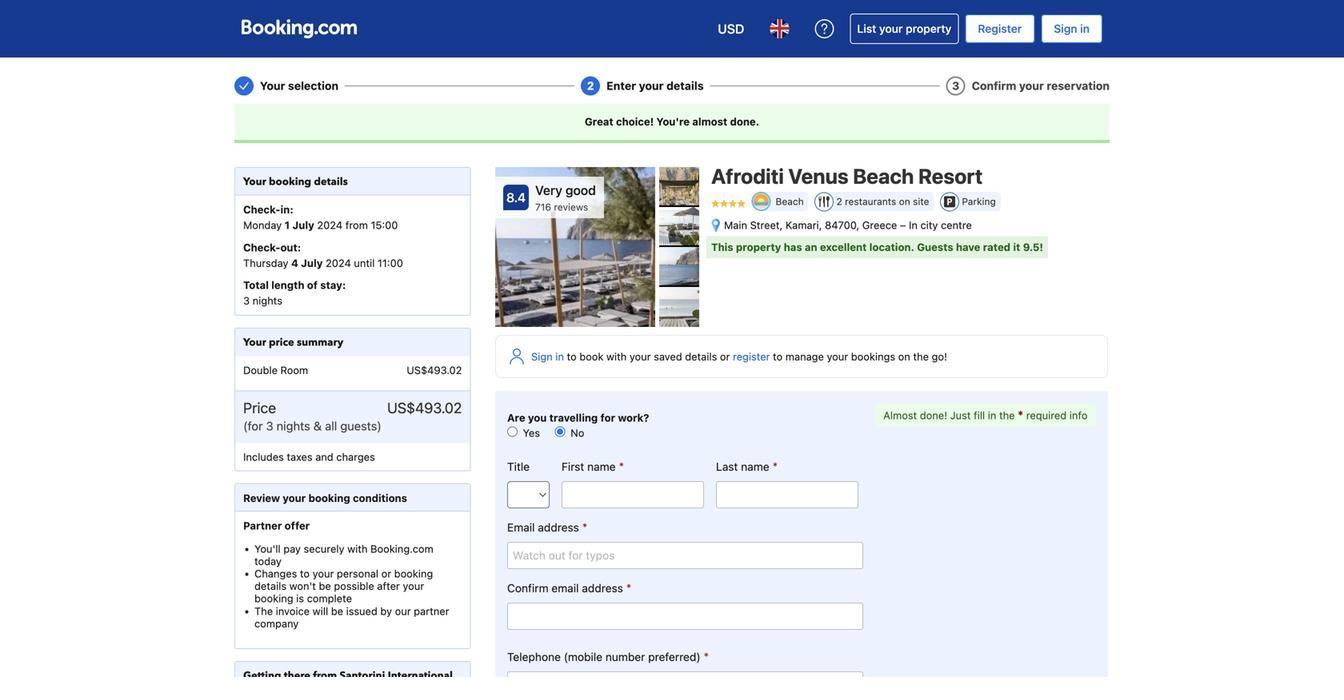 Task type: locate. For each thing, give the bounding box(es) containing it.
1 vertical spatial nights
[[277, 420, 310, 434]]

1 horizontal spatial beach
[[853, 164, 914, 188]]

2 vertical spatial in
[[988, 410, 997, 422]]

0 vertical spatial confirm
[[972, 79, 1017, 92]]

main
[[724, 219, 748, 231]]

check- up thursday
[[243, 242, 281, 254]]

in
[[909, 219, 918, 231]]

your left selection
[[260, 79, 285, 92]]

or left register
[[720, 351, 730, 363]]

1 vertical spatial the
[[1000, 410, 1015, 422]]

0 horizontal spatial in
[[556, 351, 564, 363]]

beach
[[853, 164, 914, 188], [776, 196, 804, 207]]

list your property link
[[850, 14, 959, 44]]

check-
[[243, 204, 281, 216], [243, 242, 281, 254]]

1 check- from the top
[[243, 204, 281, 216]]

0 vertical spatial sign
[[1054, 22, 1078, 35]]

afroditi
[[712, 164, 784, 188]]

total length of stay: 3 nights
[[243, 279, 346, 307]]

your left the price
[[243, 336, 266, 350]]

*
[[1018, 408, 1024, 422], [619, 460, 624, 474], [773, 460, 778, 474], [582, 521, 588, 535], [626, 582, 632, 596], [704, 650, 709, 664]]

2 vertical spatial your
[[243, 336, 266, 350]]

or inside you'll pay securely with booking.com today changes to your personal or booking details won't be possible after your booking is complete the invoice will be issued by our partner company
[[382, 568, 391, 580]]

name inside first name *
[[588, 461, 616, 474]]

out:
[[281, 242, 301, 254]]

no
[[568, 427, 585, 439]]

name right last
[[741, 461, 770, 474]]

2 name from the left
[[741, 461, 770, 474]]

0 vertical spatial your
[[260, 79, 285, 92]]

0 horizontal spatial address
[[538, 522, 579, 535]]

0 vertical spatial 2024
[[317, 219, 343, 231]]

with up personal
[[347, 543, 368, 555]]

july right 1
[[293, 219, 314, 231]]

email
[[507, 522, 535, 535]]

very good 716 reviews
[[535, 183, 596, 213]]

1
[[285, 219, 290, 231]]

1 vertical spatial your
[[243, 175, 266, 189]]

0 horizontal spatial with
[[347, 543, 368, 555]]

with inside you'll pay securely with booking.com today changes to your personal or booking details won't be possible after your booking is complete the invoice will be issued by our partner company
[[347, 543, 368, 555]]

by
[[381, 606, 392, 618]]

1 vertical spatial check-
[[243, 242, 281, 254]]

double
[[243, 365, 278, 377]]

check- inside check-out: thursday 4 july 2024 until 11:00
[[243, 242, 281, 254]]

in left book
[[556, 351, 564, 363]]

1 horizontal spatial in
[[988, 410, 997, 422]]

1 vertical spatial sign in
[[531, 351, 564, 363]]

monday
[[243, 219, 282, 231]]

1 horizontal spatial name
[[741, 461, 770, 474]]

booking down and at the left of page
[[309, 493, 350, 505]]

with right book
[[607, 351, 627, 363]]

1 vertical spatial 2
[[837, 196, 843, 207]]

in up reservation
[[1081, 22, 1090, 35]]

0 horizontal spatial confirm
[[507, 582, 549, 596]]

11:00
[[378, 257, 403, 269]]

None radio
[[555, 427, 566, 437]]

2024 left the from
[[317, 219, 343, 231]]

venus
[[789, 164, 849, 188]]

your for your selection
[[260, 79, 285, 92]]

confirm inside confirm email address *
[[507, 582, 549, 596]]

to inside you'll pay securely with booking.com today changes to your personal or booking details won't be possible after your booking is complete the invoice will be issued by our partner company
[[300, 568, 310, 580]]

details inside you'll pay securely with booking.com today changes to your personal or booking details won't be possible after your booking is complete the invoice will be issued by our partner company
[[255, 581, 287, 593]]

0 horizontal spatial sign in
[[531, 351, 564, 363]]

1 vertical spatial july
[[301, 257, 323, 269]]

0 vertical spatial address
[[538, 522, 579, 535]]

july inside the check-in: monday 1 july 2024 from 15:00
[[293, 219, 314, 231]]

2 for 2 restaurants on site
[[837, 196, 843, 207]]

check- for out:
[[243, 242, 281, 254]]

sign in inside button
[[531, 351, 564, 363]]

booking.com
[[371, 543, 434, 555]]

0 vertical spatial 3
[[953, 79, 960, 92]]

details right saved
[[685, 351, 717, 363]]

1 vertical spatial in
[[556, 351, 564, 363]]

city
[[921, 219, 938, 231]]

2024 up stay:
[[326, 257, 351, 269]]

your right the enter
[[639, 79, 664, 92]]

your right manage
[[827, 351, 849, 363]]

greece
[[863, 219, 898, 231]]

your price summary
[[243, 336, 343, 350]]

summary
[[297, 336, 343, 350]]

to up won't
[[300, 568, 310, 580]]

work?
[[618, 412, 650, 424]]

in right the fill
[[988, 410, 997, 422]]

your left reservation
[[1020, 79, 1044, 92]]

list
[[858, 22, 877, 35]]

1 horizontal spatial with
[[607, 351, 627, 363]]

on left site
[[899, 196, 911, 207]]

details
[[667, 79, 704, 92], [314, 175, 348, 189], [685, 351, 717, 363], [255, 581, 287, 593]]

you
[[528, 412, 547, 424]]

your
[[260, 79, 285, 92], [243, 175, 266, 189], [243, 336, 266, 350]]

are you travelling for work?
[[507, 412, 650, 424]]

* right email
[[626, 582, 632, 596]]

july
[[293, 219, 314, 231], [301, 257, 323, 269]]

of
[[307, 279, 318, 291]]

3 right the (for
[[266, 420, 273, 434]]

2 vertical spatial 3
[[266, 420, 273, 434]]

1 vertical spatial with
[[347, 543, 368, 555]]

guests)
[[340, 420, 382, 434]]

0 vertical spatial with
[[607, 351, 627, 363]]

price
[[269, 336, 294, 350]]

this property has an excellent location. guests have rated it 9.5!
[[712, 241, 1044, 253]]

0 vertical spatial property
[[906, 22, 952, 35]]

and
[[316, 451, 334, 463]]

the left go!
[[914, 351, 929, 363]]

0 vertical spatial 2
[[587, 79, 594, 92]]

reviews
[[554, 202, 589, 213]]

2 check- from the top
[[243, 242, 281, 254]]

usd button
[[709, 10, 754, 48]]

be down complete
[[331, 606, 343, 618]]

afroditi venus beach resort
[[712, 164, 983, 188]]

2024 inside check-out: thursday 4 july 2024 until 11:00
[[326, 257, 351, 269]]

us$493.02 for price
[[387, 400, 462, 417]]

email address *
[[507, 521, 588, 535]]

july inside check-out: thursday 4 july 2024 until 11:00
[[301, 257, 323, 269]]

+1 text field
[[507, 672, 864, 678]]

enter your details
[[607, 79, 704, 92]]

on right bookings
[[899, 351, 911, 363]]

this
[[712, 241, 734, 253]]

conditions
[[353, 493, 407, 505]]

today
[[255, 556, 282, 568]]

None text field
[[562, 482, 704, 509]]

nights down total
[[253, 295, 283, 307]]

your for your price summary
[[243, 336, 266, 350]]

preferred)
[[648, 651, 701, 664]]

company
[[255, 618, 299, 630]]

2 left the enter
[[587, 79, 594, 92]]

name inside last name *
[[741, 461, 770, 474]]

0 horizontal spatial name
[[588, 461, 616, 474]]

booking up the
[[255, 593, 293, 605]]

0 horizontal spatial 3
[[243, 295, 250, 307]]

0 horizontal spatial or
[[382, 568, 391, 580]]

nights left &
[[277, 420, 310, 434]]

3
[[953, 79, 960, 92], [243, 295, 250, 307], [266, 420, 273, 434]]

2024 inside the check-in: monday 1 july 2024 from 15:00
[[317, 219, 343, 231]]

your booking details
[[243, 175, 348, 189]]

or up after
[[382, 568, 391, 580]]

address inside email address *
[[538, 522, 579, 535]]

check- up monday
[[243, 204, 281, 216]]

won't
[[289, 581, 316, 593]]

3 down total
[[243, 295, 250, 307]]

1 vertical spatial or
[[382, 568, 391, 580]]

the
[[914, 351, 929, 363], [1000, 410, 1015, 422]]

1 horizontal spatial 2
[[837, 196, 843, 207]]

sign in up reservation
[[1054, 22, 1090, 35]]

property right list
[[906, 22, 952, 35]]

choice!
[[616, 116, 654, 128]]

1 vertical spatial 2024
[[326, 257, 351, 269]]

check- inside the check-in: monday 1 july 2024 from 15:00
[[243, 204, 281, 216]]

main street, kamari, 84700, greece – in city centre
[[724, 219, 972, 231]]

None text field
[[716, 482, 859, 509], [507, 604, 864, 631], [716, 482, 859, 509], [507, 604, 864, 631]]

0 vertical spatial us$493.02
[[407, 365, 462, 377]]

beach up 2 restaurants on site on the top of the page
[[853, 164, 914, 188]]

taxes
[[287, 451, 313, 463]]

0 horizontal spatial to
[[300, 568, 310, 580]]

1 horizontal spatial address
[[582, 582, 623, 596]]

1 vertical spatial confirm
[[507, 582, 549, 596]]

1 vertical spatial beach
[[776, 196, 804, 207]]

0 horizontal spatial 2
[[587, 79, 594, 92]]

property down street,
[[736, 241, 782, 253]]

be up complete
[[319, 581, 331, 593]]

booking
[[269, 175, 311, 189], [309, 493, 350, 505], [394, 568, 433, 580], [255, 593, 293, 605]]

1 vertical spatial us$493.02
[[387, 400, 462, 417]]

info
[[1070, 410, 1088, 422]]

beach up "kamari,"
[[776, 196, 804, 207]]

3 down list your property link
[[953, 79, 960, 92]]

section
[[235, 167, 471, 678]]

booking up 'in:'
[[269, 175, 311, 189]]

section containing price
[[235, 167, 471, 678]]

sign left book
[[531, 351, 553, 363]]

to
[[567, 351, 577, 363], [773, 351, 783, 363], [300, 568, 310, 580]]

location.
[[870, 241, 915, 253]]

1 horizontal spatial confirm
[[972, 79, 1017, 92]]

1 horizontal spatial sign in
[[1054, 22, 1090, 35]]

sign up reservation
[[1054, 22, 1078, 35]]

1 horizontal spatial 3
[[266, 420, 273, 434]]

changes
[[255, 568, 297, 580]]

you're
[[657, 116, 690, 128]]

thursday
[[243, 257, 289, 269]]

sign
[[1054, 22, 1078, 35], [531, 351, 553, 363]]

yes
[[520, 427, 540, 439]]

july for 1 july
[[293, 219, 314, 231]]

1 vertical spatial 3
[[243, 295, 250, 307]]

selection
[[288, 79, 339, 92]]

in
[[1081, 22, 1090, 35], [556, 351, 564, 363], [988, 410, 997, 422]]

confirm down "register" link in the right of the page
[[972, 79, 1017, 92]]

1 horizontal spatial the
[[1000, 410, 1015, 422]]

0 vertical spatial july
[[293, 219, 314, 231]]

0 vertical spatial the
[[914, 351, 929, 363]]

1 vertical spatial property
[[736, 241, 782, 253]]

in inside button
[[556, 351, 564, 363]]

july for 4 july
[[301, 257, 323, 269]]

confirm your reservation
[[972, 79, 1110, 92]]

details down changes
[[255, 581, 287, 593]]

0 vertical spatial check-
[[243, 204, 281, 216]]

double room
[[243, 365, 308, 377]]

to left book
[[567, 351, 577, 363]]

us$493.02
[[407, 365, 462, 377], [387, 400, 462, 417]]

your up monday
[[243, 175, 266, 189]]

sign in left book
[[531, 351, 564, 363]]

go!
[[932, 351, 948, 363]]

july right 4
[[301, 257, 323, 269]]

0 horizontal spatial the
[[914, 351, 929, 363]]

(mobile
[[564, 651, 603, 664]]

confirm left email
[[507, 582, 549, 596]]

2 horizontal spatial in
[[1081, 22, 1090, 35]]

name right first
[[588, 461, 616, 474]]

your left saved
[[630, 351, 651, 363]]

2 horizontal spatial to
[[773, 351, 783, 363]]

2
[[587, 79, 594, 92], [837, 196, 843, 207]]

you'll
[[255, 543, 281, 555]]

1 vertical spatial sign
[[531, 351, 553, 363]]

1 name from the left
[[588, 461, 616, 474]]

2 for 2
[[587, 79, 594, 92]]

0 vertical spatial or
[[720, 351, 730, 363]]

1 horizontal spatial or
[[720, 351, 730, 363]]

0 horizontal spatial sign
[[531, 351, 553, 363]]

offer
[[285, 520, 310, 532]]

booking down booking.com
[[394, 568, 433, 580]]

includes
[[243, 451, 284, 463]]

0 vertical spatial nights
[[253, 295, 283, 307]]

parking image
[[944, 197, 956, 208]]

to right the register button
[[773, 351, 783, 363]]

2024 for until
[[326, 257, 351, 269]]

716
[[535, 202, 552, 213]]

the right the fill
[[1000, 410, 1015, 422]]

2 right restaurants icon at the top right of page
[[837, 196, 843, 207]]

your up offer
[[283, 493, 306, 505]]

1 vertical spatial address
[[582, 582, 623, 596]]

with
[[607, 351, 627, 363], [347, 543, 368, 555]]

manage
[[786, 351, 824, 363]]

2 horizontal spatial 3
[[953, 79, 960, 92]]

* right last
[[773, 460, 778, 474]]

almost
[[693, 116, 728, 128]]

first
[[562, 461, 585, 474]]

* left required
[[1018, 408, 1024, 422]]

restaurants image
[[819, 197, 830, 208]]



Task type: vqa. For each thing, say whether or not it's contained in the screenshot.
8.4
yes



Task type: describe. For each thing, give the bounding box(es) containing it.
pay
[[284, 543, 301, 555]]

your selection
[[260, 79, 339, 92]]

until
[[354, 257, 375, 269]]

price
[[243, 400, 276, 417]]

it
[[1014, 241, 1021, 253]]

your up won't
[[313, 568, 334, 580]]

your right list
[[880, 22, 903, 35]]

excellent
[[820, 241, 867, 253]]

2 restaurants on site
[[837, 196, 930, 207]]

will
[[313, 606, 328, 618]]

guests
[[917, 241, 954, 253]]

–
[[900, 219, 906, 231]]

scored 8.4 element
[[503, 185, 529, 211]]

almost done! just fill in the * required info
[[884, 408, 1088, 422]]

total
[[243, 279, 269, 291]]

8.4
[[507, 190, 526, 205]]

review your booking conditions
[[243, 493, 407, 505]]

invoice
[[276, 606, 310, 618]]

first name *
[[562, 460, 624, 474]]

0 vertical spatial be
[[319, 581, 331, 593]]

includes taxes and charges
[[243, 451, 375, 463]]

the inside almost done! just fill in the * required info
[[1000, 410, 1015, 422]]

kamari,
[[786, 219, 822, 231]]

street,
[[750, 219, 783, 231]]

name for last name *
[[741, 461, 770, 474]]

* right first
[[619, 460, 624, 474]]

is
[[296, 593, 304, 605]]

resort
[[919, 164, 983, 188]]

partner
[[414, 606, 449, 618]]

telephone (mobile number preferred) *
[[507, 650, 709, 664]]

4-star hotel image
[[712, 200, 746, 208]]

1 horizontal spatial to
[[567, 351, 577, 363]]

sign in button
[[509, 349, 564, 365]]

0 horizontal spatial property
[[736, 241, 782, 253]]

0 vertical spatial beach
[[853, 164, 914, 188]]

required
[[1027, 410, 1067, 422]]

the
[[255, 606, 273, 618]]

great choice! you're almost done.
[[585, 116, 760, 128]]

0 horizontal spatial beach
[[776, 196, 804, 207]]

confirm for confirm email address *
[[507, 582, 549, 596]]

in inside almost done! just fill in the * required info
[[988, 410, 997, 422]]

travelling
[[550, 412, 598, 424]]

room
[[281, 365, 308, 377]]

possible
[[334, 581, 374, 593]]

0 vertical spatial on
[[899, 196, 911, 207]]

rated
[[983, 241, 1011, 253]]

your right after
[[403, 581, 424, 593]]

sign in link
[[1042, 14, 1103, 43]]

(for 3 nights & all guests)
[[243, 420, 382, 434]]

great
[[585, 116, 614, 128]]

2024 for from
[[317, 219, 343, 231]]

partner
[[243, 520, 282, 532]]

you'll pay securely with booking.com today changes to your personal or booking details won't be possible after your booking is complete the invoice will be issued by our partner company
[[255, 543, 449, 630]]

personal
[[337, 568, 379, 580]]

check- for in:
[[243, 204, 281, 216]]

telephone
[[507, 651, 561, 664]]

register
[[733, 351, 770, 363]]

are
[[507, 412, 526, 424]]

has
[[784, 241, 803, 253]]

usd
[[718, 21, 745, 36]]

register link
[[966, 14, 1035, 43]]

0 vertical spatial in
[[1081, 22, 1090, 35]]

1 vertical spatial be
[[331, 606, 343, 618]]

last
[[716, 461, 738, 474]]

last name *
[[716, 460, 778, 474]]

fill
[[974, 410, 985, 422]]

sign inside button
[[531, 351, 553, 363]]

register
[[978, 22, 1022, 35]]

1 horizontal spatial property
[[906, 22, 952, 35]]

Watch out for typos text field
[[507, 543, 864, 570]]

securely
[[304, 543, 345, 555]]

review
[[243, 493, 280, 505]]

register button
[[733, 349, 770, 365]]

done.
[[730, 116, 760, 128]]

our
[[395, 606, 411, 618]]

good
[[566, 183, 596, 198]]

details up the check-in: monday 1 july 2024 from 15:00
[[314, 175, 348, 189]]

partner offer
[[243, 520, 310, 532]]

us$493.02 for double room
[[407, 365, 462, 377]]

&
[[314, 420, 322, 434]]

1 horizontal spatial sign
[[1054, 22, 1078, 35]]

in:
[[281, 204, 293, 216]]

just
[[951, 410, 971, 422]]

all
[[325, 420, 337, 434]]

check-in: monday 1 july 2024 from 15:00
[[243, 204, 398, 231]]

confirm email address *
[[507, 582, 632, 596]]

4
[[291, 257, 298, 269]]

name for first name *
[[588, 461, 616, 474]]

* up +1 text box
[[704, 650, 709, 664]]

3 inside total length of stay: 3 nights
[[243, 295, 250, 307]]

nights inside total length of stay: 3 nights
[[253, 295, 283, 307]]

booking.com online hotel reservations image
[[242, 19, 357, 38]]

address inside confirm email address *
[[582, 582, 623, 596]]

reservation
[[1047, 79, 1110, 92]]

issued
[[346, 606, 378, 618]]

check-out: thursday 4 july 2024 until 11:00
[[243, 242, 403, 269]]

very
[[535, 183, 563, 198]]

for
[[601, 412, 616, 424]]

1 vertical spatial on
[[899, 351, 911, 363]]

0 vertical spatial sign in
[[1054, 22, 1090, 35]]

an
[[805, 241, 818, 253]]

email
[[552, 582, 579, 596]]

your for your booking details
[[243, 175, 266, 189]]

* down first name *
[[582, 521, 588, 535]]

details up you're
[[667, 79, 704, 92]]

centre
[[941, 219, 972, 231]]

confirm for confirm your reservation
[[972, 79, 1017, 92]]

complete
[[307, 593, 352, 605]]

to book with your saved details or register to manage your bookings on the go!
[[564, 351, 948, 363]]

Yes radio
[[507, 427, 518, 437]]

almost
[[884, 410, 917, 422]]



